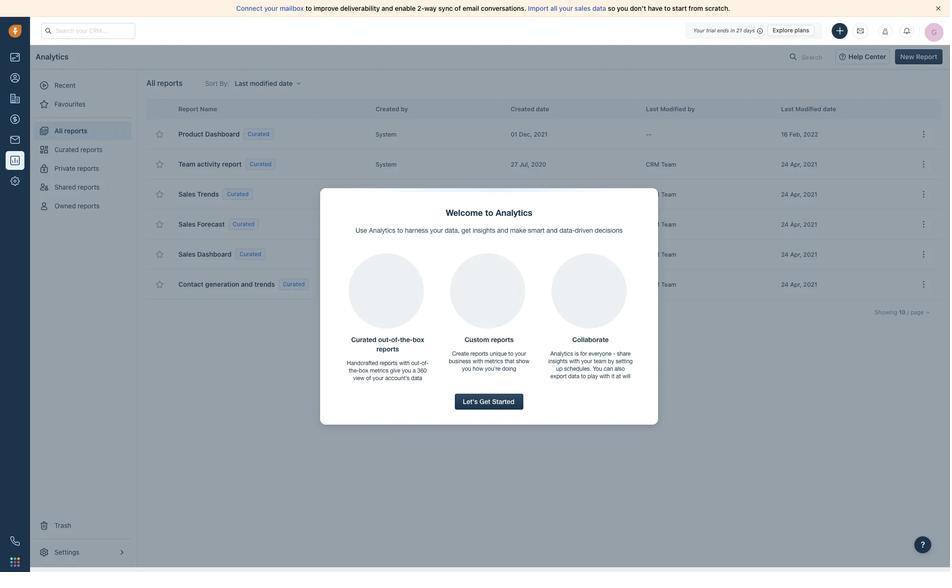 Task type: describe. For each thing, give the bounding box(es) containing it.
sales
[[575, 4, 591, 12]]

phone element
[[6, 532, 24, 551]]

in
[[731, 27, 735, 33]]

of
[[455, 4, 461, 12]]

2 your from the left
[[559, 4, 573, 12]]

explore
[[773, 27, 793, 34]]

what's new image
[[882, 28, 889, 35]]

data
[[593, 4, 606, 12]]

phone image
[[10, 537, 20, 546]]

close image
[[936, 6, 941, 11]]

send email image
[[857, 27, 864, 35]]

21
[[737, 27, 742, 33]]

mailbox
[[280, 4, 304, 12]]

so
[[608, 4, 615, 12]]

connect your mailbox link
[[236, 4, 306, 12]]

scratch.
[[705, 4, 730, 12]]

import
[[528, 4, 549, 12]]

your
[[694, 27, 705, 33]]

improve
[[314, 4, 339, 12]]

enable
[[395, 4, 416, 12]]

conversations.
[[481, 4, 526, 12]]

ends
[[717, 27, 729, 33]]

2 to from the left
[[664, 4, 671, 12]]

way
[[424, 4, 437, 12]]

trial
[[706, 27, 716, 33]]

and
[[382, 4, 393, 12]]

explore plans link
[[768, 25, 815, 36]]

your trial ends in 21 days
[[694, 27, 755, 33]]

have
[[648, 4, 663, 12]]

all
[[551, 4, 558, 12]]

days
[[744, 27, 755, 33]]

email
[[463, 4, 479, 12]]



Task type: locate. For each thing, give the bounding box(es) containing it.
to left start
[[664, 4, 671, 12]]

1 horizontal spatial your
[[559, 4, 573, 12]]

connect
[[236, 4, 263, 12]]

0 horizontal spatial your
[[264, 4, 278, 12]]

to
[[306, 4, 312, 12], [664, 4, 671, 12]]

to right mailbox
[[306, 4, 312, 12]]

import all your sales data link
[[528, 4, 608, 12]]

your right all
[[559, 4, 573, 12]]

don't
[[630, 4, 646, 12]]

explore plans
[[773, 27, 809, 34]]

1 to from the left
[[306, 4, 312, 12]]

your
[[264, 4, 278, 12], [559, 4, 573, 12]]

you
[[617, 4, 628, 12]]

your left mailbox
[[264, 4, 278, 12]]

freshworks switcher image
[[10, 558, 20, 567]]

Search your CRM... text field
[[41, 23, 135, 39]]

from
[[689, 4, 703, 12]]

1 horizontal spatial to
[[664, 4, 671, 12]]

sync
[[438, 4, 453, 12]]

2-
[[417, 4, 424, 12]]

plans
[[795, 27, 809, 34]]

deliverability
[[340, 4, 380, 12]]

start
[[672, 4, 687, 12]]

0 horizontal spatial to
[[306, 4, 312, 12]]

1 your from the left
[[264, 4, 278, 12]]

connect your mailbox to improve deliverability and enable 2-way sync of email conversations. import all your sales data so you don't have to start from scratch.
[[236, 4, 730, 12]]



Task type: vqa. For each thing, say whether or not it's contained in the screenshot.
top (like
no



